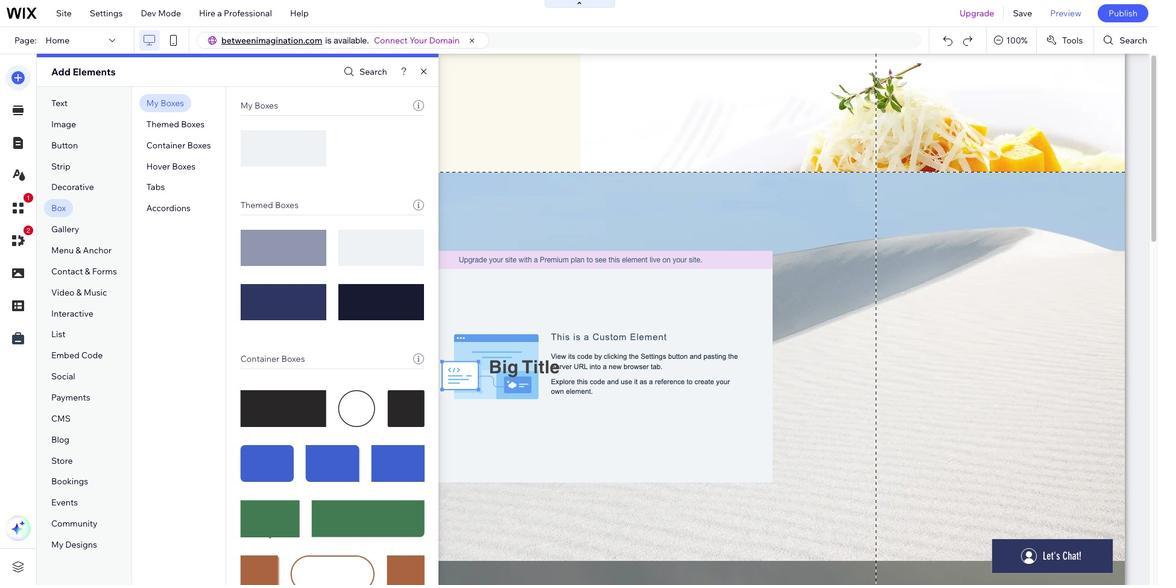 Task type: locate. For each thing, give the bounding box(es) containing it.
is
[[325, 36, 332, 45]]

boxes
[[161, 98, 184, 109], [255, 100, 278, 111], [181, 119, 205, 130], [187, 140, 211, 151], [172, 161, 196, 172], [275, 200, 299, 211], [281, 354, 305, 364]]

& for video
[[76, 287, 82, 298]]

1 horizontal spatial search button
[[1095, 27, 1159, 54]]

embed
[[51, 350, 80, 361]]

0 vertical spatial container
[[147, 140, 186, 151]]

themed
[[147, 119, 179, 130], [241, 200, 273, 211]]

search down publish button
[[1120, 35, 1148, 46]]

text
[[51, 98, 68, 109]]

events
[[51, 497, 78, 508]]

1 vertical spatial &
[[85, 266, 90, 277]]

dev mode
[[141, 8, 181, 19]]

themed boxes
[[147, 119, 205, 130], [241, 200, 299, 211]]

search button
[[1095, 27, 1159, 54], [341, 63, 387, 81]]

0 vertical spatial container boxes
[[147, 140, 211, 151]]

0 vertical spatial &
[[76, 245, 81, 256]]

& right video
[[76, 287, 82, 298]]

domain
[[429, 35, 460, 46]]

container boxes
[[147, 140, 211, 151], [241, 354, 305, 364]]

1 horizontal spatial container
[[241, 354, 280, 364]]

settings
[[90, 8, 123, 19]]

dev
[[141, 8, 156, 19]]

accordions
[[147, 203, 191, 214]]

0 horizontal spatial themed boxes
[[147, 119, 205, 130]]

list
[[51, 329, 66, 340]]

embed code
[[51, 350, 103, 361]]

my boxes
[[147, 98, 184, 109], [241, 100, 278, 111]]

home
[[46, 35, 70, 46]]

designs
[[65, 540, 97, 550]]

0 vertical spatial search button
[[1095, 27, 1159, 54]]

2 vertical spatial &
[[76, 287, 82, 298]]

bookings
[[51, 476, 88, 487]]

search button down publish button
[[1095, 27, 1159, 54]]

connect
[[374, 35, 408, 46]]

search down connect
[[360, 66, 387, 77]]

cms
[[51, 413, 71, 424]]

0 horizontal spatial search
[[360, 66, 387, 77]]

community
[[51, 518, 97, 529]]

code
[[81, 350, 103, 361]]

tools
[[1063, 35, 1083, 46]]

& right menu
[[76, 245, 81, 256]]

0 horizontal spatial search button
[[341, 63, 387, 81]]

1 vertical spatial themed
[[241, 200, 273, 211]]

1 horizontal spatial search
[[1120, 35, 1148, 46]]

forms
[[92, 266, 117, 277]]

1 vertical spatial search button
[[341, 63, 387, 81]]

container
[[147, 140, 186, 151], [241, 354, 280, 364]]

preview button
[[1042, 0, 1091, 27]]

1
[[27, 194, 30, 202]]

0 horizontal spatial container
[[147, 140, 186, 151]]

1 horizontal spatial my boxes
[[241, 100, 278, 111]]

1 vertical spatial search
[[360, 66, 387, 77]]

blog
[[51, 434, 69, 445]]

search button down available. at the top left of page
[[341, 63, 387, 81]]

& left forms
[[85, 266, 90, 277]]

upgrade
[[960, 8, 995, 19]]

1 horizontal spatial themed
[[241, 200, 273, 211]]

1 horizontal spatial container boxes
[[241, 354, 305, 364]]

betweenimagination.com
[[221, 35, 322, 46]]

100%
[[1007, 35, 1028, 46]]

music
[[84, 287, 107, 298]]

video
[[51, 287, 74, 298]]

search
[[1120, 35, 1148, 46], [360, 66, 387, 77]]

my
[[147, 98, 159, 109], [241, 100, 253, 111], [51, 540, 63, 550]]

0 horizontal spatial themed
[[147, 119, 179, 130]]

is available. connect your domain
[[325, 35, 460, 46]]

hover boxes
[[147, 161, 196, 172]]

&
[[76, 245, 81, 256], [85, 266, 90, 277], [76, 287, 82, 298]]

1 vertical spatial themed boxes
[[241, 200, 299, 211]]

store
[[51, 455, 73, 466]]

add elements
[[51, 66, 116, 78]]

publish
[[1109, 8, 1138, 19]]

hover
[[147, 161, 170, 172]]



Task type: vqa. For each thing, say whether or not it's contained in the screenshot.
bottom Search BUTTON
yes



Task type: describe. For each thing, give the bounding box(es) containing it.
image
[[51, 119, 76, 130]]

interactive
[[51, 308, 93, 319]]

preview
[[1051, 8, 1082, 19]]

payments
[[51, 392, 90, 403]]

site
[[56, 8, 72, 19]]

& for contact
[[85, 266, 90, 277]]

elements
[[73, 66, 116, 78]]

tabs
[[147, 182, 165, 193]]

box
[[51, 203, 66, 214]]

menu & anchor
[[51, 245, 112, 256]]

hire a professional
[[199, 8, 272, 19]]

strip
[[51, 161, 70, 172]]

help
[[290, 8, 309, 19]]

button
[[51, 140, 78, 151]]

save button
[[1004, 0, 1042, 27]]

100% button
[[987, 27, 1037, 54]]

1 vertical spatial container boxes
[[241, 354, 305, 364]]

0 horizontal spatial my boxes
[[147, 98, 184, 109]]

contact
[[51, 266, 83, 277]]

tools button
[[1037, 27, 1094, 54]]

2
[[27, 227, 30, 234]]

decorative
[[51, 182, 94, 193]]

2 button
[[5, 226, 33, 253]]

your
[[410, 35, 427, 46]]

1 horizontal spatial themed boxes
[[241, 200, 299, 211]]

1 horizontal spatial my
[[147, 98, 159, 109]]

available.
[[334, 36, 369, 45]]

0 horizontal spatial container boxes
[[147, 140, 211, 151]]

1 button
[[5, 193, 33, 221]]

menu
[[51, 245, 74, 256]]

add
[[51, 66, 71, 78]]

video & music
[[51, 287, 107, 298]]

my designs
[[51, 540, 97, 550]]

0 vertical spatial search
[[1120, 35, 1148, 46]]

2 horizontal spatial my
[[241, 100, 253, 111]]

social
[[51, 371, 75, 382]]

hire
[[199, 8, 216, 19]]

contact & forms
[[51, 266, 117, 277]]

anchor
[[83, 245, 112, 256]]

professional
[[224, 8, 272, 19]]

1 vertical spatial container
[[241, 354, 280, 364]]

save
[[1013, 8, 1033, 19]]

0 vertical spatial themed boxes
[[147, 119, 205, 130]]

0 vertical spatial themed
[[147, 119, 179, 130]]

0 horizontal spatial my
[[51, 540, 63, 550]]

publish button
[[1098, 4, 1149, 22]]

& for menu
[[76, 245, 81, 256]]

gallery
[[51, 224, 79, 235]]

mode
[[158, 8, 181, 19]]

a
[[217, 8, 222, 19]]



